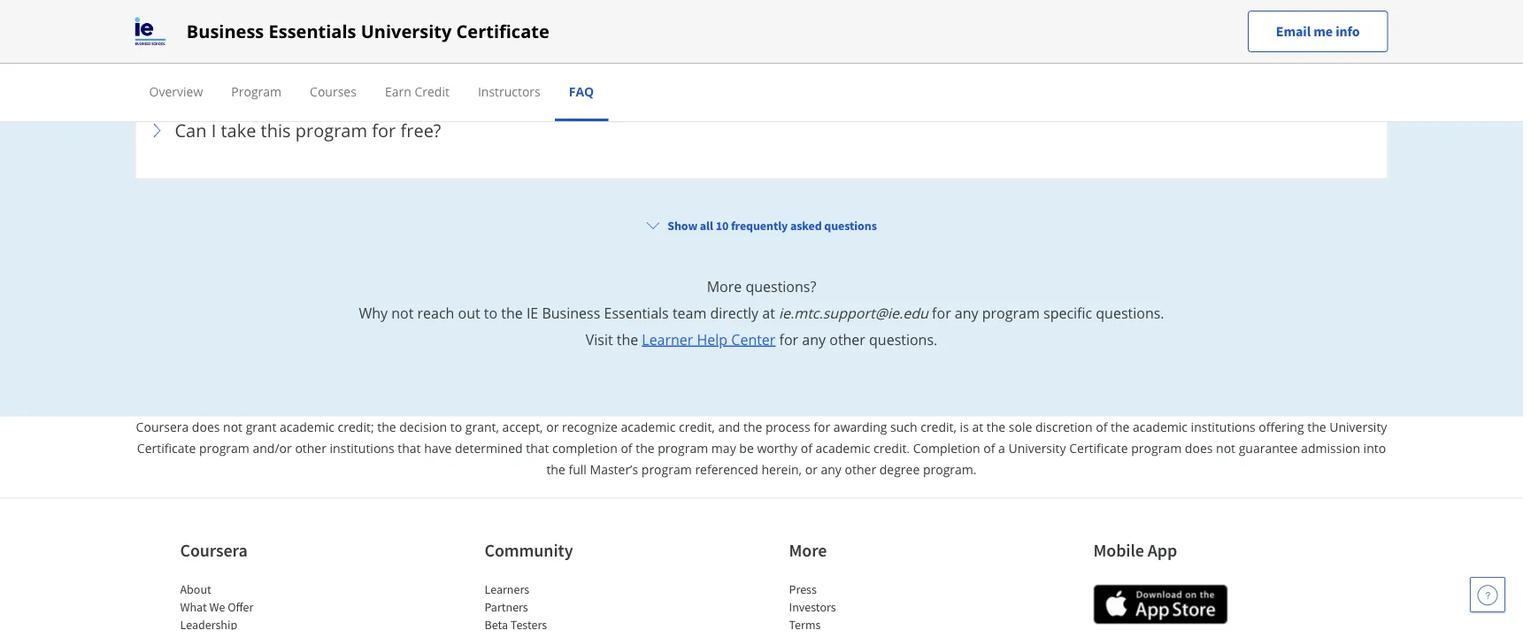 Task type: vqa. For each thing, say whether or not it's contained in the screenshot.
'frequently'
yes



Task type: describe. For each thing, give the bounding box(es) containing it.
admission
[[1302, 440, 1361, 457]]

herein,
[[762, 461, 802, 478]]

offer
[[228, 599, 253, 615]]

the right credit;
[[377, 419, 396, 435]]

for right ie.mtc.support@ie.edu
[[932, 303, 952, 322]]

instructors
[[478, 83, 541, 100]]

overview
[[149, 83, 203, 100]]

certificate menu element
[[135, 64, 1389, 121]]

directly
[[710, 303, 759, 322]]

can i take this program for free? list item
[[135, 82, 1389, 179]]

1 credit, from the left
[[679, 419, 715, 435]]

can
[[175, 118, 207, 142]]

0 vertical spatial any
[[955, 303, 979, 322]]

of down "process"
[[801, 440, 813, 457]]

show all 10 frequently asked questions button
[[639, 209, 884, 241]]

grant
[[246, 419, 277, 435]]

partners
[[485, 599, 528, 615]]

0 horizontal spatial questions.
[[869, 330, 938, 349]]

coursera does not grant academic credit; the decision to grant, accept, or recognize academic credit, and the process for awarding such credit, is at the sole discretion of the academic institutions offering the university certificate program and/or other institutions that have determined that completion of the program may be worthy of academic credit. completion of a university certificate program does not guarantee admission into the full master's program referenced herein, or any other degree program.
[[136, 419, 1388, 478]]

1 vertical spatial or
[[805, 461, 818, 478]]

learners link
[[485, 581, 530, 597]]

program inside can i take this program for free? dropdown button
[[295, 118, 368, 142]]

2 chevron right image from the top
[[147, 438, 168, 460]]

2 vertical spatial other
[[845, 461, 877, 478]]

investors link
[[789, 599, 836, 615]]

program.
[[923, 461, 977, 478]]

credit
[[415, 83, 450, 100]]

0 horizontal spatial certificate
[[137, 440, 196, 457]]

earn credit
[[385, 83, 450, 100]]

2 horizontal spatial certificate
[[1070, 440, 1129, 457]]

2 horizontal spatial university
[[1330, 419, 1388, 435]]

not inside more questions? why not reach out to the ie business essentials team directly at ie.mtc.support@ie.edu for any program specific questions. visit the learner help center for any other questions.
[[392, 303, 414, 322]]

of right discretion
[[1096, 419, 1108, 435]]

and
[[718, 419, 741, 435]]

email me info button
[[1248, 11, 1389, 52]]

the up the admission
[[1308, 419, 1327, 435]]

mobile app
[[1094, 539, 1178, 561]]

app
[[1148, 539, 1178, 561]]

press
[[789, 581, 817, 597]]

ie business school image
[[135, 17, 165, 46]]

reach
[[417, 303, 455, 322]]

this
[[261, 118, 291, 142]]

visit
[[586, 330, 613, 349]]

download on the app store image
[[1094, 585, 1229, 624]]

into
[[1364, 440, 1387, 457]]

0 vertical spatial business
[[187, 19, 264, 43]]

referenced
[[695, 461, 759, 478]]

to inside coursera does not grant academic credit; the decision to grant, accept, or recognize academic credit, and the process for awarding such credit, is at the sole discretion of the academic institutions offering the university certificate program and/or other institutions that have determined that completion of the program may be worthy of academic credit. completion of a university certificate program does not guarantee admission into the full master's program referenced herein, or any other degree program.
[[451, 419, 462, 435]]

coursera for coursera does not grant academic credit; the decision to grant, accept, or recognize academic credit, and the process for awarding such credit, is at the sole discretion of the academic institutions offering the university certificate program and/or other institutions that have determined that completion of the program may be worthy of academic credit. completion of a university certificate program does not guarantee admission into the full master's program referenced herein, or any other degree program.
[[136, 419, 189, 435]]

faq link
[[569, 83, 594, 100]]

info
[[1336, 23, 1360, 40]]

completion
[[553, 440, 618, 457]]

press link
[[789, 581, 817, 597]]

decision
[[400, 419, 447, 435]]

faq
[[569, 83, 594, 100]]

0 horizontal spatial institutions
[[330, 440, 395, 457]]

more questions? why not reach out to the ie business essentials team directly at ie.mtc.support@ie.edu for any program specific questions. visit the learner help center for any other questions.
[[359, 276, 1165, 349]]

0 vertical spatial institutions
[[1191, 419, 1256, 435]]

press investors
[[789, 581, 836, 615]]

guarantee
[[1239, 440, 1298, 457]]

1 horizontal spatial certificate
[[456, 19, 550, 43]]

chevron right image
[[147, 120, 168, 141]]

the up be at left
[[744, 419, 763, 435]]

0 horizontal spatial essentials
[[269, 19, 356, 43]]

completion
[[914, 440, 981, 457]]

other inside more questions? why not reach out to the ie business essentials team directly at ie.mtc.support@ie.edu for any program specific questions. visit the learner help center for any other questions.
[[830, 330, 866, 349]]

take
[[221, 118, 256, 142]]

team
[[673, 303, 707, 322]]

email me info
[[1277, 23, 1360, 40]]

show
[[668, 217, 698, 233]]

investors
[[789, 599, 836, 615]]

mobile
[[1094, 539, 1145, 561]]

earn
[[385, 83, 412, 100]]

about
[[180, 581, 211, 597]]

courses
[[310, 83, 357, 100]]

1 that from the left
[[398, 440, 421, 457]]

2 that from the left
[[526, 440, 549, 457]]

more for more
[[789, 539, 827, 561]]

asked
[[791, 217, 822, 233]]

out
[[458, 303, 480, 322]]

ie.mtc.support@ie.edu
[[779, 303, 929, 322]]

degree
[[880, 461, 920, 478]]

list for more
[[789, 580, 940, 630]]

about what we offer
[[180, 581, 253, 615]]

process
[[766, 419, 811, 435]]

learner help center link
[[642, 330, 776, 349]]

awarding
[[834, 419, 888, 435]]

overview link
[[149, 83, 203, 100]]

email
[[1277, 23, 1311, 40]]

2 credit, from the left
[[921, 419, 957, 435]]

i
[[211, 118, 216, 142]]

specific
[[1044, 303, 1093, 322]]

accept,
[[503, 419, 543, 435]]

any inside coursera does not grant academic credit; the decision to grant, accept, or recognize academic credit, and the process for awarding such credit, is at the sole discretion of the academic institutions offering the university certificate program and/or other institutions that have determined that completion of the program may be worthy of academic credit. completion of a university certificate program does not guarantee admission into the full master's program referenced herein, or any other degree program.
[[821, 461, 842, 478]]

discretion
[[1036, 419, 1093, 435]]

the right visit
[[617, 330, 639, 349]]

master's
[[590, 461, 639, 478]]

the right discretion
[[1111, 419, 1130, 435]]

essentials inside more questions? why not reach out to the ie business essentials team directly at ie.mtc.support@ie.edu for any program specific questions. visit the learner help center for any other questions.
[[604, 303, 669, 322]]

help
[[697, 330, 728, 349]]

be
[[740, 440, 754, 457]]

credit.
[[874, 440, 910, 457]]

instructors link
[[478, 83, 541, 100]]

1 vertical spatial does
[[1185, 440, 1213, 457]]

list for coursera
[[180, 580, 331, 630]]

what we offer link
[[180, 599, 253, 615]]



Task type: locate. For each thing, give the bounding box(es) containing it.
1 horizontal spatial business
[[542, 303, 601, 322]]

coursera
[[136, 419, 189, 435], [180, 539, 248, 561]]

does
[[192, 419, 220, 435], [1185, 440, 1213, 457]]

1 horizontal spatial at
[[973, 419, 984, 435]]

program link
[[231, 83, 282, 100]]

not left the grant
[[223, 419, 243, 435]]

frequently
[[731, 217, 788, 233]]

collapsed list
[[135, 0, 1389, 630]]

1 chevron right image from the top
[[147, 14, 168, 35]]

list containing learners
[[485, 580, 635, 630]]

chevron right image
[[147, 14, 168, 35], [147, 438, 168, 460]]

that down accept,
[[526, 440, 549, 457]]

credit;
[[338, 419, 374, 435]]

1 vertical spatial other
[[295, 440, 327, 457]]

is
[[960, 419, 969, 435]]

0 vertical spatial essentials
[[269, 19, 356, 43]]

1 vertical spatial any
[[802, 330, 826, 349]]

questions.
[[1096, 303, 1165, 322], [869, 330, 938, 349]]

at inside coursera does not grant academic credit; the decision to grant, accept, or recognize academic credit, and the process for awarding such credit, is at the sole discretion of the academic institutions offering the university certificate program and/or other institutions that have determined that completion of the program may be worthy of academic credit. completion of a university certificate program does not guarantee admission into the full master's program referenced herein, or any other degree program.
[[973, 419, 984, 435]]

the left ie
[[501, 303, 523, 322]]

coursera inside coursera does not grant academic credit; the decision to grant, accept, or recognize academic credit, and the process for awarding such credit, is at the sole discretion of the academic institutions offering the university certificate program and/or other institutions that have determined that completion of the program may be worthy of academic credit. completion of a university certificate program does not guarantee admission into the full master's program referenced herein, or any other degree program.
[[136, 419, 189, 435]]

1 vertical spatial business
[[542, 303, 601, 322]]

questions. down ie.mtc.support@ie.edu
[[869, 330, 938, 349]]

3 list from the left
[[789, 580, 940, 630]]

1 vertical spatial institutions
[[330, 440, 395, 457]]

0 vertical spatial coursera
[[136, 419, 189, 435]]

0 horizontal spatial more
[[707, 276, 742, 296]]

sole
[[1009, 419, 1033, 435]]

of left a
[[984, 440, 996, 457]]

questions?
[[746, 276, 817, 296]]

1 horizontal spatial or
[[805, 461, 818, 478]]

2 horizontal spatial list
[[789, 580, 940, 630]]

business up program
[[187, 19, 264, 43]]

that down decision
[[398, 440, 421, 457]]

such
[[891, 419, 918, 435]]

recognize
[[562, 419, 618, 435]]

have
[[424, 440, 452, 457]]

0 vertical spatial does
[[192, 419, 220, 435]]

to left grant,
[[451, 419, 462, 435]]

2 list from the left
[[485, 580, 635, 630]]

help center image
[[1478, 584, 1499, 606]]

why
[[359, 303, 388, 322]]

1 horizontal spatial university
[[1009, 440, 1067, 457]]

0 vertical spatial more
[[707, 276, 742, 296]]

university up into
[[1330, 419, 1388, 435]]

for
[[372, 118, 396, 142], [932, 303, 952, 322], [780, 330, 799, 349], [814, 419, 831, 435]]

to right "out"
[[484, 303, 498, 322]]

for left free?
[[372, 118, 396, 142]]

essentials
[[269, 19, 356, 43], [604, 303, 669, 322]]

ie
[[527, 303, 539, 322]]

earn credit link
[[385, 83, 450, 100]]

0 horizontal spatial university
[[361, 19, 452, 43]]

can i take this program for free?
[[175, 118, 441, 142]]

0 horizontal spatial at
[[763, 303, 776, 322]]

0 horizontal spatial credit,
[[679, 419, 715, 435]]

0 horizontal spatial list
[[180, 580, 331, 630]]

list containing press
[[789, 580, 940, 630]]

me
[[1314, 23, 1333, 40]]

credit,
[[679, 419, 715, 435], [921, 419, 957, 435]]

more up directly
[[707, 276, 742, 296]]

1 vertical spatial at
[[973, 419, 984, 435]]

all
[[700, 217, 714, 233]]

and/or
[[253, 440, 292, 457]]

to
[[484, 303, 498, 322], [451, 419, 462, 435]]

2 vertical spatial not
[[1217, 440, 1236, 457]]

0 vertical spatial questions.
[[1096, 303, 1165, 322]]

learner
[[642, 330, 694, 349]]

list item
[[135, 0, 1389, 73], [135, 188, 1389, 285], [135, 294, 1389, 392], [135, 400, 1389, 498], [135, 507, 1389, 604], [135, 613, 1389, 630], [180, 616, 331, 630], [485, 616, 635, 630], [789, 616, 940, 630]]

of up master's
[[621, 440, 633, 457]]

0 horizontal spatial business
[[187, 19, 264, 43]]

credit, up "completion"
[[921, 419, 957, 435]]

2 vertical spatial university
[[1009, 440, 1067, 457]]

1 horizontal spatial that
[[526, 440, 549, 457]]

list
[[180, 580, 331, 630], [485, 580, 635, 630], [789, 580, 940, 630]]

questions
[[825, 217, 877, 233]]

the left full
[[547, 461, 566, 478]]

list for community
[[485, 580, 635, 630]]

1 vertical spatial coursera
[[180, 539, 248, 561]]

1 horizontal spatial more
[[789, 539, 827, 561]]

other down ie.mtc.support@ie.edu
[[830, 330, 866, 349]]

for inside coursera does not grant academic credit; the decision to grant, accept, or recognize academic credit, and the process for awarding such credit, is at the sole discretion of the academic institutions offering the university certificate program and/or other institutions that have determined that completion of the program may be worthy of academic credit. completion of a university certificate program does not guarantee admission into the full master's program referenced herein, or any other degree program.
[[814, 419, 831, 435]]

0 horizontal spatial or
[[546, 419, 559, 435]]

for right "process"
[[814, 419, 831, 435]]

at down questions?
[[763, 303, 776, 322]]

0 vertical spatial chevron right image
[[147, 14, 168, 35]]

0 vertical spatial to
[[484, 303, 498, 322]]

program inside more questions? why not reach out to the ie business essentials team directly at ie.mtc.support@ie.edu for any program specific questions. visit the learner help center for any other questions.
[[983, 303, 1040, 322]]

1 horizontal spatial does
[[1185, 440, 1213, 457]]

or
[[546, 419, 559, 435], [805, 461, 818, 478]]

to inside more questions? why not reach out to the ie business essentials team directly at ie.mtc.support@ie.edu for any program specific questions. visit the learner help center for any other questions.
[[484, 303, 498, 322]]

0 vertical spatial at
[[763, 303, 776, 322]]

1 horizontal spatial institutions
[[1191, 419, 1256, 435]]

the up a
[[987, 419, 1006, 435]]

business essentials university certificate
[[187, 19, 550, 43]]

what
[[180, 599, 207, 615]]

1 vertical spatial questions.
[[869, 330, 938, 349]]

more inside more questions? why not reach out to the ie business essentials team directly at ie.mtc.support@ie.edu for any program specific questions. visit the learner help center for any other questions.
[[707, 276, 742, 296]]

1 horizontal spatial list
[[485, 580, 635, 630]]

we
[[209, 599, 225, 615]]

learners partners
[[485, 581, 530, 615]]

1 vertical spatial to
[[451, 419, 462, 435]]

can i take this program for free? button
[[147, 93, 1377, 168]]

university up the "earn"
[[361, 19, 452, 43]]

1 vertical spatial not
[[223, 419, 243, 435]]

business
[[187, 19, 264, 43], [542, 303, 601, 322]]

community
[[485, 539, 573, 561]]

the up master's
[[636, 440, 655, 457]]

1 horizontal spatial to
[[484, 303, 498, 322]]

that
[[398, 440, 421, 457], [526, 440, 549, 457]]

list containing about
[[180, 580, 331, 630]]

1 horizontal spatial credit,
[[921, 419, 957, 435]]

partners link
[[485, 599, 528, 615]]

0 vertical spatial other
[[830, 330, 866, 349]]

essentials up learner
[[604, 303, 669, 322]]

institutions up guarantee
[[1191, 419, 1256, 435]]

not left guarantee
[[1217, 440, 1236, 457]]

0 horizontal spatial not
[[223, 419, 243, 435]]

more up the "press"
[[789, 539, 827, 561]]

may
[[712, 440, 736, 457]]

institutions down credit;
[[330, 440, 395, 457]]

other
[[830, 330, 866, 349], [295, 440, 327, 457], [845, 461, 877, 478]]

essentials up courses
[[269, 19, 356, 43]]

other right and/or
[[295, 440, 327, 457]]

a
[[999, 440, 1006, 457]]

coursera for coursera
[[180, 539, 248, 561]]

1 horizontal spatial essentials
[[604, 303, 669, 322]]

of
[[1096, 419, 1108, 435], [621, 440, 633, 457], [801, 440, 813, 457], [984, 440, 996, 457]]

1 vertical spatial university
[[1330, 419, 1388, 435]]

other down credit. at right
[[845, 461, 877, 478]]

the
[[501, 303, 523, 322], [617, 330, 639, 349], [377, 419, 396, 435], [744, 419, 763, 435], [987, 419, 1006, 435], [1111, 419, 1130, 435], [1308, 419, 1327, 435], [636, 440, 655, 457], [547, 461, 566, 478]]

determined
[[455, 440, 523, 457]]

or right herein,
[[805, 461, 818, 478]]

worthy
[[757, 440, 798, 457]]

about link
[[180, 581, 211, 597]]

university down sole
[[1009, 440, 1067, 457]]

or right accept,
[[546, 419, 559, 435]]

program
[[231, 83, 282, 100]]

1 vertical spatial chevron right image
[[147, 438, 168, 460]]

more
[[707, 276, 742, 296], [789, 539, 827, 561]]

show all 10 frequently asked questions
[[668, 217, 877, 233]]

2 vertical spatial any
[[821, 461, 842, 478]]

1 vertical spatial more
[[789, 539, 827, 561]]

10
[[716, 217, 729, 233]]

0 vertical spatial university
[[361, 19, 452, 43]]

not
[[392, 303, 414, 322], [223, 419, 243, 435], [1217, 440, 1236, 457]]

center
[[732, 330, 776, 349]]

free?
[[401, 118, 441, 142]]

not right why
[[392, 303, 414, 322]]

business inside more questions? why not reach out to the ie business essentials team directly at ie.mtc.support@ie.edu for any program specific questions. visit the learner help center for any other questions.
[[542, 303, 601, 322]]

university
[[361, 19, 452, 43], [1330, 419, 1388, 435], [1009, 440, 1067, 457]]

at right is
[[973, 419, 984, 435]]

does left the grant
[[192, 419, 220, 435]]

0 vertical spatial or
[[546, 419, 559, 435]]

1 horizontal spatial questions.
[[1096, 303, 1165, 322]]

any
[[955, 303, 979, 322], [802, 330, 826, 349], [821, 461, 842, 478]]

does left guarantee
[[1185, 440, 1213, 457]]

1 vertical spatial essentials
[[604, 303, 669, 322]]

institutions
[[1191, 419, 1256, 435], [330, 440, 395, 457]]

questions. right specific
[[1096, 303, 1165, 322]]

more for more questions? why not reach out to the ie business essentials team directly at ie.mtc.support@ie.edu for any program specific questions. visit the learner help center for any other questions.
[[707, 276, 742, 296]]

for inside dropdown button
[[372, 118, 396, 142]]

0 vertical spatial not
[[392, 303, 414, 322]]

credit, left and
[[679, 419, 715, 435]]

1 horizontal spatial not
[[392, 303, 414, 322]]

learners
[[485, 581, 530, 597]]

0 horizontal spatial does
[[192, 419, 220, 435]]

for right center
[[780, 330, 799, 349]]

grant,
[[466, 419, 499, 435]]

0 horizontal spatial that
[[398, 440, 421, 457]]

2 horizontal spatial not
[[1217, 440, 1236, 457]]

full
[[569, 461, 587, 478]]

program
[[295, 118, 368, 142], [983, 303, 1040, 322], [199, 440, 250, 457], [658, 440, 709, 457], [1132, 440, 1182, 457], [642, 461, 692, 478]]

at inside more questions? why not reach out to the ie business essentials team directly at ie.mtc.support@ie.edu for any program specific questions. visit the learner help center for any other questions.
[[763, 303, 776, 322]]

0 horizontal spatial to
[[451, 419, 462, 435]]

business up visit
[[542, 303, 601, 322]]

1 list from the left
[[180, 580, 331, 630]]

courses link
[[310, 83, 357, 100]]



